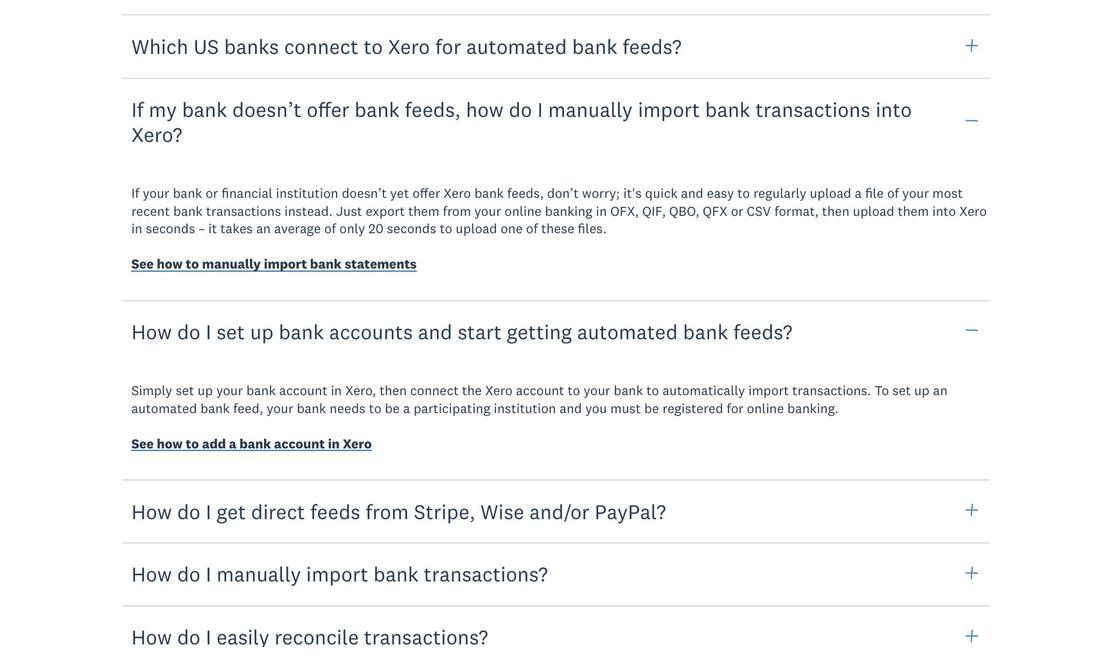 Task type: locate. For each thing, give the bounding box(es) containing it.
0 horizontal spatial a
[[229, 435, 237, 452]]

0 horizontal spatial institution
[[276, 185, 338, 202]]

an right the takes
[[256, 220, 271, 237]]

to inside dropdown button
[[364, 34, 383, 59]]

if your bank or financial institution doesn't yet offer xero bank feeds, don't worry; it's quick and easy to regularly upload a file of your most recent bank transactions instead. just export them from your online banking in ofx, qif, qbo, qfx or csv format, then upload them into xero in seconds – it takes an average of only 20 seconds to upload one of these files.
[[131, 185, 987, 237]]

feeds,
[[405, 96, 461, 122], [507, 185, 544, 202]]

a inside see how to add a bank account in xero link
[[229, 435, 237, 452]]

if inside if your bank or financial institution doesn't yet offer xero bank feeds, don't worry; it's quick and easy to regularly upload a file of your most recent bank transactions instead. just export them from your online banking in ofx, qif, qbo, qfx or csv format, then upload them into xero in seconds – it takes an average of only 20 seconds to upload one of these files.
[[131, 185, 139, 202]]

1 horizontal spatial doesn't
[[342, 185, 387, 202]]

which us banks connect to xero for automated bank feeds?
[[131, 34, 682, 59]]

import
[[638, 96, 700, 122], [264, 255, 307, 273], [749, 382, 789, 399], [306, 561, 368, 587]]

export
[[366, 202, 405, 220]]

feeds?
[[623, 34, 682, 59], [734, 319, 793, 344]]

2 seconds from the left
[[387, 220, 436, 237]]

1 horizontal spatial of
[[526, 220, 538, 237]]

how do i manually import bank transactions?
[[131, 561, 548, 587]]

0 vertical spatial an
[[256, 220, 271, 237]]

do inside how do i set up bank accounts and start getting automated bank feeds? dropdown button
[[177, 319, 201, 344]]

feeds
[[310, 498, 360, 524]]

how
[[131, 319, 172, 344], [131, 498, 172, 524], [131, 561, 172, 587]]

financial
[[222, 185, 273, 202]]

0 horizontal spatial into
[[876, 96, 912, 122]]

xero inside dropdown button
[[388, 34, 430, 59]]

2 horizontal spatial a
[[855, 185, 862, 202]]

0 vertical spatial online
[[505, 202, 542, 220]]

2 horizontal spatial set
[[893, 382, 911, 399]]

0 horizontal spatial connect
[[284, 34, 359, 59]]

1 vertical spatial transactions
[[206, 202, 281, 220]]

2 vertical spatial how
[[157, 435, 183, 452]]

doesn't
[[232, 96, 302, 122], [342, 185, 387, 202]]

regularly
[[754, 185, 807, 202]]

1 horizontal spatial and
[[560, 400, 582, 417]]

0 horizontal spatial online
[[505, 202, 542, 220]]

1 horizontal spatial be
[[644, 400, 659, 417]]

1 if from the top
[[131, 96, 144, 122]]

i inside dropdown button
[[206, 498, 211, 524]]

into
[[876, 96, 912, 122], [933, 202, 956, 220]]

0 horizontal spatial and
[[418, 319, 453, 344]]

online inside if your bank or financial institution doesn't yet offer xero bank feeds, don't worry; it's quick and easy to regularly upload a file of your most recent bank transactions instead. just export them from your online banking in ofx, qif, qbo, qfx or csv format, then upload them into xero in seconds – it takes an average of only 20 seconds to upload one of these files.
[[505, 202, 542, 220]]

1 vertical spatial an
[[933, 382, 948, 399]]

upload down file
[[853, 202, 895, 220]]

0 vertical spatial how
[[131, 319, 172, 344]]

them
[[408, 202, 440, 220], [898, 202, 929, 220]]

of left only
[[324, 220, 336, 237]]

1 horizontal spatial feeds?
[[734, 319, 793, 344]]

manually inside "how do i manually import bank transactions?" dropdown button
[[217, 561, 301, 587]]

csv
[[747, 202, 771, 220]]

how do i manually import bank transactions? button
[[122, 542, 990, 607]]

and left start
[[418, 319, 453, 344]]

your up feed, at the left bottom
[[216, 382, 243, 399]]

0 horizontal spatial doesn't
[[232, 96, 302, 122]]

how do i get direct feeds from stripe, wise and/or paypal? button
[[122, 479, 990, 544]]

if inside the if my bank doesn't offer bank feeds, how do i manually import bank transactions into xero?
[[131, 96, 144, 122]]

xero,
[[345, 382, 376, 399]]

0 horizontal spatial for
[[435, 34, 461, 59]]

a left file
[[855, 185, 862, 202]]

1 horizontal spatial from
[[443, 202, 471, 220]]

automatically
[[663, 382, 745, 399]]

do inside how do i get direct feeds from stripe, wise and/or paypal? dropdown button
[[177, 498, 201, 524]]

–
[[199, 220, 205, 237]]

account
[[279, 382, 328, 399], [516, 382, 564, 399], [274, 435, 325, 452]]

your up one
[[475, 202, 501, 220]]

2 vertical spatial automated
[[131, 400, 197, 417]]

1 horizontal spatial a
[[403, 400, 410, 417]]

up inside dropdown button
[[250, 319, 274, 344]]

transactions inside if your bank or financial institution doesn't yet offer xero bank feeds, don't worry; it's quick and easy to regularly upload a file of your most recent bank transactions instead. just export them from your online banking in ofx, qif, qbo, qfx or csv format, then upload them into xero in seconds – it takes an average of only 20 seconds to upload one of these files.
[[206, 202, 281, 220]]

seconds down export
[[387, 220, 436, 237]]

0 horizontal spatial them
[[408, 202, 440, 220]]

then inside if your bank or financial institution doesn't yet offer xero bank feeds, don't worry; it's quick and easy to regularly upload a file of your most recent bank transactions instead. just export them from your online banking in ofx, qif, qbo, qfx or csv format, then upload them into xero in seconds – it takes an average of only 20 seconds to upload one of these files.
[[822, 202, 850, 220]]

see how to manually import bank statements link
[[131, 255, 417, 276]]

0 horizontal spatial up
[[198, 382, 213, 399]]

do for set
[[177, 319, 201, 344]]

1 vertical spatial feeds,
[[507, 185, 544, 202]]

1 vertical spatial then
[[380, 382, 407, 399]]

only
[[340, 220, 365, 237]]

0 horizontal spatial transactions
[[206, 202, 281, 220]]

transactions.
[[793, 382, 871, 399]]

bank
[[572, 34, 618, 59], [182, 96, 227, 122], [355, 96, 400, 122], [705, 96, 751, 122], [173, 185, 202, 202], [475, 185, 504, 202], [173, 202, 203, 220], [310, 255, 342, 273], [279, 319, 324, 344], [683, 319, 728, 344], [246, 382, 276, 399], [614, 382, 643, 399], [200, 400, 230, 417], [297, 400, 326, 417], [240, 435, 271, 452], [374, 561, 419, 587]]

then
[[822, 202, 850, 220], [380, 382, 407, 399]]

1 horizontal spatial up
[[250, 319, 274, 344]]

import inside "how do i manually import bank transactions?" dropdown button
[[306, 561, 368, 587]]

needs
[[330, 400, 366, 417]]

from
[[443, 202, 471, 220], [366, 498, 409, 524]]

and left you
[[560, 400, 582, 417]]

most
[[933, 185, 963, 202]]

0 vertical spatial feeds?
[[623, 34, 682, 59]]

and inside if your bank or financial institution doesn't yet offer xero bank feeds, don't worry; it's quick and easy to regularly upload a file of your most recent bank transactions instead. just export them from your online banking in ofx, qif, qbo, qfx or csv format, then upload them into xero in seconds – it takes an average of only 20 seconds to upload one of these files.
[[681, 185, 704, 202]]

in inside simply set up your bank account in xero, then connect the xero account to your bank to automatically import transactions. to set up an automated bank feed, your bank needs to be a participating institution and you must be registered for online banking.
[[331, 382, 342, 399]]

online left banking.
[[747, 400, 784, 417]]

automated inside simply set up your bank account in xero, then connect the xero account to your bank to automatically import transactions. to set up an automated bank feed, your bank needs to be a participating institution and you must be registered for online banking.
[[131, 400, 197, 417]]

takes
[[220, 220, 253, 237]]

import inside the if my bank doesn't offer bank feeds, how do i manually import bank transactions into xero?
[[638, 96, 700, 122]]

1 vertical spatial feeds?
[[734, 319, 793, 344]]

institution inside if your bank or financial institution doesn't yet offer xero bank feeds, don't worry; it's quick and easy to regularly upload a file of your most recent bank transactions instead. just export them from your online banking in ofx, qif, qbo, qfx or csv format, then upload them into xero in seconds – it takes an average of only 20 seconds to upload one of these files.
[[276, 185, 338, 202]]

1 vertical spatial how
[[157, 255, 183, 273]]

if my bank doesn't offer bank feeds, how do i manually import bank transactions into xero?
[[131, 96, 912, 147]]

see down recent
[[131, 255, 154, 273]]

my
[[149, 96, 177, 122]]

a
[[855, 185, 862, 202], [403, 400, 410, 417], [229, 435, 237, 452]]

0 horizontal spatial be
[[385, 400, 400, 417]]

2 horizontal spatial and
[[681, 185, 704, 202]]

up
[[250, 319, 274, 344], [198, 382, 213, 399], [915, 382, 930, 399]]

manually inside the if my bank doesn't offer bank feeds, how do i manually import bank transactions into xero?
[[548, 96, 633, 122]]

offer
[[307, 96, 349, 122], [413, 185, 440, 202]]

if left my
[[131, 96, 144, 122]]

0 vertical spatial automated
[[466, 34, 567, 59]]

if my bank doesn't offer bank feeds, how do i manually import bank transactions into xero? element
[[111, 167, 1002, 301]]

1 horizontal spatial into
[[933, 202, 956, 220]]

an right "to" at the right of page
[[933, 382, 948, 399]]

manually inside see how to manually import bank statements link
[[202, 255, 261, 273]]

1 vertical spatial manually
[[202, 255, 261, 273]]

i
[[538, 96, 543, 122], [206, 319, 211, 344], [206, 498, 211, 524], [206, 561, 211, 587]]

1 vertical spatial see
[[131, 435, 154, 452]]

qbo,
[[669, 202, 700, 220]]

1 vertical spatial a
[[403, 400, 410, 417]]

xero
[[388, 34, 430, 59], [444, 185, 471, 202], [960, 202, 987, 220], [485, 382, 513, 399], [343, 435, 372, 452]]

1 vertical spatial how
[[131, 498, 172, 524]]

0 vertical spatial doesn't
[[232, 96, 302, 122]]

your left most
[[903, 185, 929, 202]]

qfx
[[703, 202, 728, 220]]

transactions?
[[424, 561, 548, 587]]

or up it at the top left of the page
[[206, 185, 218, 202]]

feeds, inside if your bank or financial institution doesn't yet offer xero bank feeds, don't worry; it's quick and easy to regularly upload a file of your most recent bank transactions instead. just export them from your online banking in ofx, qif, qbo, qfx or csv format, then upload them into xero in seconds – it takes an average of only 20 seconds to upload one of these files.
[[507, 185, 544, 202]]

see for see how to add a bank account in xero
[[131, 435, 154, 452]]

1 horizontal spatial or
[[731, 202, 744, 220]]

1 vertical spatial if
[[131, 185, 139, 202]]

1 horizontal spatial set
[[217, 319, 245, 344]]

if for if my bank doesn't offer bank feeds, how do i manually import bank transactions into xero?
[[131, 96, 144, 122]]

then right format,
[[822, 202, 850, 220]]

upload
[[810, 185, 852, 202], [853, 202, 895, 220], [456, 220, 497, 237]]

a right add
[[229, 435, 237, 452]]

upload left one
[[456, 220, 497, 237]]

if my bank doesn't offer bank feeds, how do i manually import bank transactions into xero? button
[[122, 77, 990, 167]]

your
[[143, 185, 169, 202], [903, 185, 929, 202], [475, 202, 501, 220], [216, 382, 243, 399], [584, 382, 611, 399], [267, 400, 294, 417]]

1 horizontal spatial transactions
[[756, 96, 871, 122]]

0 horizontal spatial feeds?
[[623, 34, 682, 59]]

transactions
[[756, 96, 871, 122], [206, 202, 281, 220]]

1 vertical spatial connect
[[410, 382, 459, 399]]

1 vertical spatial automated
[[577, 319, 678, 344]]

how inside see how to manually import bank statements link
[[157, 255, 183, 273]]

see
[[131, 255, 154, 273], [131, 435, 154, 452]]

0 horizontal spatial then
[[380, 382, 407, 399]]

seconds down recent
[[146, 220, 195, 237]]

2 vertical spatial how
[[131, 561, 172, 587]]

be right the "must"
[[644, 400, 659, 417]]

do inside "how do i manually import bank transactions?" dropdown button
[[177, 561, 201, 587]]

1 vertical spatial from
[[366, 498, 409, 524]]

in
[[596, 202, 607, 220], [131, 220, 142, 237], [331, 382, 342, 399], [328, 435, 340, 452]]

0 vertical spatial transactions
[[756, 96, 871, 122]]

1 horizontal spatial them
[[898, 202, 929, 220]]

1 vertical spatial institution
[[494, 400, 556, 417]]

or
[[206, 185, 218, 202], [731, 202, 744, 220]]

0 vertical spatial see
[[131, 255, 154, 273]]

1 horizontal spatial for
[[727, 400, 744, 417]]

1 horizontal spatial online
[[747, 400, 784, 417]]

0 vertical spatial offer
[[307, 96, 349, 122]]

xero inside simply set up your bank account in xero, then connect the xero account to your bank to automatically import transactions. to set up an automated bank feed, your bank needs to be a participating institution and you must be registered for online banking.
[[485, 382, 513, 399]]

1 vertical spatial online
[[747, 400, 784, 417]]

wise
[[481, 498, 524, 524]]

see down simply
[[131, 435, 154, 452]]

1 how from the top
[[131, 319, 172, 344]]

2 vertical spatial manually
[[217, 561, 301, 587]]

if up recent
[[131, 185, 139, 202]]

1 vertical spatial offer
[[413, 185, 440, 202]]

0 vertical spatial then
[[822, 202, 850, 220]]

2 vertical spatial and
[[560, 400, 582, 417]]

or left csv
[[731, 202, 744, 220]]

0 vertical spatial for
[[435, 34, 461, 59]]

see inside how do i set up bank accounts and start getting automated bank feeds? element
[[131, 435, 154, 452]]

simply
[[131, 382, 172, 399]]

into inside the if my bank doesn't offer bank feeds, how do i manually import bank transactions into xero?
[[876, 96, 912, 122]]

of right file
[[887, 185, 899, 202]]

0 vertical spatial a
[[855, 185, 862, 202]]

and
[[681, 185, 704, 202], [418, 319, 453, 344], [560, 400, 582, 417]]

2 see from the top
[[131, 435, 154, 452]]

i for how do i manually import bank transactions?
[[206, 561, 211, 587]]

do for manually
[[177, 561, 201, 587]]

0 vertical spatial into
[[876, 96, 912, 122]]

1 vertical spatial and
[[418, 319, 453, 344]]

1 horizontal spatial connect
[[410, 382, 459, 399]]

how inside see how to add a bank account in xero link
[[157, 435, 183, 452]]

from inside dropdown button
[[366, 498, 409, 524]]

then right xero,
[[380, 382, 407, 399]]

import inside simply set up your bank account in xero, then connect the xero account to your bank to automatically import transactions. to set up an automated bank feed, your bank needs to be a participating institution and you must be registered for online banking.
[[749, 382, 789, 399]]

0 vertical spatial connect
[[284, 34, 359, 59]]

2 vertical spatial a
[[229, 435, 237, 452]]

how
[[466, 96, 504, 122], [157, 255, 183, 273], [157, 435, 183, 452]]

0 horizontal spatial an
[[256, 220, 271, 237]]

1 horizontal spatial offer
[[413, 185, 440, 202]]

automated
[[466, 34, 567, 59], [577, 319, 678, 344], [131, 400, 197, 417]]

in down worry;
[[596, 202, 607, 220]]

0 vertical spatial from
[[443, 202, 471, 220]]

0 vertical spatial institution
[[276, 185, 338, 202]]

1 horizontal spatial institution
[[494, 400, 556, 417]]

1 seconds from the left
[[146, 220, 195, 237]]

1 vertical spatial doesn't
[[342, 185, 387, 202]]

0 horizontal spatial seconds
[[146, 220, 195, 237]]

set
[[217, 319, 245, 344], [176, 382, 194, 399], [893, 382, 911, 399]]

an inside simply set up your bank account in xero, then connect the xero account to your bank to automatically import transactions. to set up an automated bank feed, your bank needs to be a participating institution and you must be registered for online banking.
[[933, 382, 948, 399]]

0 horizontal spatial automated
[[131, 400, 197, 417]]

if for if your bank or financial institution doesn't yet offer xero bank feeds, don't worry; it's quick and easy to regularly upload a file of your most recent bank transactions instead. just export them from your online banking in ofx, qif, qbo, qfx or csv format, then upload them into xero in seconds – it takes an average of only 20 seconds to upload one of these files.
[[131, 185, 139, 202]]

connect inside simply set up your bank account in xero, then connect the xero account to your bank to automatically import transactions. to set up an automated bank feed, your bank needs to be a participating institution and you must be registered for online banking.
[[410, 382, 459, 399]]

to
[[364, 34, 383, 59], [738, 185, 750, 202], [440, 220, 452, 237], [186, 255, 199, 273], [568, 382, 580, 399], [647, 382, 659, 399], [369, 400, 382, 417], [186, 435, 199, 452]]

online up one
[[505, 202, 542, 220]]

it
[[208, 220, 217, 237]]

3 how from the top
[[131, 561, 172, 587]]

do inside the if my bank doesn't offer bank feeds, how do i manually import bank transactions into xero?
[[509, 96, 532, 122]]

upload up format,
[[810, 185, 852, 202]]

0 horizontal spatial offer
[[307, 96, 349, 122]]

1 vertical spatial into
[[933, 202, 956, 220]]

how inside dropdown button
[[131, 498, 172, 524]]

of
[[887, 185, 899, 202], [324, 220, 336, 237], [526, 220, 538, 237]]

must
[[611, 400, 641, 417]]

1 vertical spatial for
[[727, 400, 744, 417]]

0 vertical spatial how
[[466, 96, 504, 122]]

how for how do i get direct feeds from stripe, wise and/or paypal?
[[131, 498, 172, 524]]

0 vertical spatial if
[[131, 96, 144, 122]]

2 horizontal spatial up
[[915, 382, 930, 399]]

online
[[505, 202, 542, 220], [747, 400, 784, 417]]

manually
[[548, 96, 633, 122], [202, 255, 261, 273], [217, 561, 301, 587]]

seconds
[[146, 220, 195, 237], [387, 220, 436, 237]]

0 vertical spatial and
[[681, 185, 704, 202]]

0 horizontal spatial feeds,
[[405, 96, 461, 122]]

1 horizontal spatial an
[[933, 382, 948, 399]]

2 if from the top
[[131, 185, 139, 202]]

offer inside if your bank or financial institution doesn't yet offer xero bank feeds, don't worry; it's quick and easy to regularly upload a file of your most recent bank transactions instead. just export them from your online banking in ofx, qif, qbo, qfx or csv format, then upload them into xero in seconds – it takes an average of only 20 seconds to upload one of these files.
[[413, 185, 440, 202]]

be right needs at the bottom of page
[[385, 400, 400, 417]]

worry;
[[582, 185, 620, 202]]

see inside the 'if my bank doesn't offer bank feeds, how do i manually import bank transactions into xero?' element
[[131, 255, 154, 273]]

institution
[[276, 185, 338, 202], [494, 400, 556, 417]]

direct
[[251, 498, 305, 524]]

to
[[875, 382, 889, 399]]

0 vertical spatial feeds,
[[405, 96, 461, 122]]

from inside if your bank or financial institution doesn't yet offer xero bank feeds, don't worry; it's quick and easy to regularly upload a file of your most recent bank transactions instead. just export them from your online banking in ofx, qif, qbo, qfx or csv format, then upload them into xero in seconds – it takes an average of only 20 seconds to upload one of these files.
[[443, 202, 471, 220]]

for inside dropdown button
[[435, 34, 461, 59]]

do
[[509, 96, 532, 122], [177, 319, 201, 344], [177, 498, 201, 524], [177, 561, 201, 587]]

2 how from the top
[[131, 498, 172, 524]]

connect
[[284, 34, 359, 59], [410, 382, 459, 399]]

and up qbo,
[[681, 185, 704, 202]]

1 see from the top
[[131, 255, 154, 273]]

1 horizontal spatial seconds
[[387, 220, 436, 237]]

for
[[435, 34, 461, 59], [727, 400, 744, 417]]

of right one
[[526, 220, 538, 237]]

into inside if your bank or financial institution doesn't yet offer xero bank feeds, don't worry; it's quick and easy to regularly upload a file of your most recent bank transactions instead. just export them from your online banking in ofx, qif, qbo, qfx or csv format, then upload them into xero in seconds – it takes an average of only 20 seconds to upload one of these files.
[[933, 202, 956, 220]]

1 horizontal spatial feeds,
[[507, 185, 544, 202]]

a left participating
[[403, 400, 410, 417]]

in up needs at the bottom of page
[[331, 382, 342, 399]]



Task type: vqa. For each thing, say whether or not it's contained in the screenshot.
trial
no



Task type: describe. For each thing, give the bounding box(es) containing it.
set inside how do i set up bank accounts and start getting automated bank feeds? dropdown button
[[217, 319, 245, 344]]

a inside if your bank or financial institution doesn't yet offer xero bank feeds, don't worry; it's quick and easy to regularly upload a file of your most recent bank transactions instead. just export them from your online banking in ofx, qif, qbo, qfx or csv format, then upload them into xero in seconds – it takes an average of only 20 seconds to upload one of these files.
[[855, 185, 862, 202]]

ofx,
[[611, 202, 639, 220]]

see for see how to manually import bank statements
[[131, 255, 154, 273]]

in down needs at the bottom of page
[[328, 435, 340, 452]]

the
[[462, 382, 482, 399]]

how do i set up bank accounts and start getting automated bank feeds? button
[[122, 299, 990, 364]]

how do i set up bank accounts and start getting automated bank feeds? element
[[111, 364, 1002, 481]]

manually for see how to manually import bank statements
[[202, 255, 261, 273]]

import inside see how to manually import bank statements link
[[264, 255, 307, 273]]

how for see how to manually import bank statements
[[157, 255, 183, 273]]

file
[[865, 185, 884, 202]]

then inside simply set up your bank account in xero, then connect the xero account to your bank to automatically import transactions. to set up an automated bank feed, your bank needs to be a participating institution and you must be registered for online banking.
[[380, 382, 407, 399]]

2 horizontal spatial automated
[[577, 319, 678, 344]]

you
[[586, 400, 607, 417]]

which us banks connect to xero for automated bank feeds? button
[[122, 14, 990, 79]]

your up recent
[[143, 185, 169, 202]]

feeds, inside the if my bank doesn't offer bank feeds, how do i manually import bank transactions into xero?
[[405, 96, 461, 122]]

connect inside which us banks connect to xero for automated bank feeds? dropdown button
[[284, 34, 359, 59]]

accounts
[[329, 319, 413, 344]]

how for how do i set up bank accounts and start getting automated bank feeds?
[[131, 319, 172, 344]]

2 horizontal spatial of
[[887, 185, 899, 202]]

i for how do i set up bank accounts and start getting automated bank feeds?
[[206, 319, 211, 344]]

how do i set up bank accounts and start getting automated bank feeds?
[[131, 319, 793, 344]]

your right feed, at the left bottom
[[267, 400, 294, 417]]

i inside the if my bank doesn't offer bank feeds, how do i manually import bank transactions into xero?
[[538, 96, 543, 122]]

average
[[274, 220, 321, 237]]

add
[[202, 435, 226, 452]]

0 horizontal spatial or
[[206, 185, 218, 202]]

institution inside simply set up your bank account in xero, then connect the xero account to your bank to automatically import transactions. to set up an automated bank feed, your bank needs to be a participating institution and you must be registered for online banking.
[[494, 400, 556, 417]]

it's
[[624, 185, 642, 202]]

1 horizontal spatial automated
[[466, 34, 567, 59]]

how for how do i manually import bank transactions?
[[131, 561, 172, 587]]

see how to add a bank account in xero
[[131, 435, 372, 452]]

banking
[[545, 202, 593, 220]]

and inside simply set up your bank account in xero, then connect the xero account to your bank to automatically import transactions. to set up an automated bank feed, your bank needs to be a participating institution and you must be registered for online banking.
[[560, 400, 582, 417]]

stripe,
[[414, 498, 475, 524]]

i for how do i get direct feeds from stripe, wise and/or paypal?
[[206, 498, 211, 524]]

manually for how do i manually import bank transactions?
[[217, 561, 301, 587]]

1 them from the left
[[408, 202, 440, 220]]

online inside simply set up your bank account in xero, then connect the xero account to your bank to automatically import transactions. to set up an automated bank feed, your bank needs to be a participating institution and you must be registered for online banking.
[[747, 400, 784, 417]]

banks
[[224, 34, 279, 59]]

banking.
[[788, 400, 839, 417]]

for inside simply set up your bank account in xero, then connect the xero account to your bank to automatically import transactions. to set up an automated bank feed, your bank needs to be a participating institution and you must be registered for online banking.
[[727, 400, 744, 417]]

in down recent
[[131, 220, 142, 237]]

instead.
[[285, 202, 333, 220]]

getting
[[507, 319, 572, 344]]

how do i get direct feeds from stripe, wise and/or paypal?
[[131, 498, 666, 524]]

these
[[541, 220, 575, 237]]

doesn't inside the if my bank doesn't offer bank feeds, how do i manually import bank transactions into xero?
[[232, 96, 302, 122]]

paypal?
[[595, 498, 666, 524]]

1 be from the left
[[385, 400, 400, 417]]

start
[[458, 319, 502, 344]]

yet
[[390, 185, 409, 202]]

see how to manually import bank statements
[[131, 255, 417, 273]]

quick
[[645, 185, 678, 202]]

0 horizontal spatial set
[[176, 382, 194, 399]]

0 horizontal spatial upload
[[456, 220, 497, 237]]

registered
[[663, 400, 724, 417]]

us
[[194, 34, 219, 59]]

a inside simply set up your bank account in xero, then connect the xero account to your bank to automatically import transactions. to set up an automated bank feed, your bank needs to be a participating institution and you must be registered for online banking.
[[403, 400, 410, 417]]

which
[[131, 34, 188, 59]]

participating
[[414, 400, 491, 417]]

xero?
[[131, 121, 182, 147]]

just
[[336, 202, 362, 220]]

see how to add a bank account in xero link
[[131, 435, 372, 455]]

one
[[501, 220, 523, 237]]

transactions inside the if my bank doesn't offer bank feeds, how do i manually import bank transactions into xero?
[[756, 96, 871, 122]]

don't
[[547, 185, 579, 202]]

and inside how do i set up bank accounts and start getting automated bank feeds? dropdown button
[[418, 319, 453, 344]]

files.
[[578, 220, 607, 237]]

an inside if your bank or financial institution doesn't yet offer xero bank feeds, don't worry; it's quick and easy to regularly upload a file of your most recent bank transactions instead. just export them from your online banking in ofx, qif, qbo, qfx or csv format, then upload them into xero in seconds – it takes an average of only 20 seconds to upload one of these files.
[[256, 220, 271, 237]]

get
[[217, 498, 246, 524]]

how inside the if my bank doesn't offer bank feeds, how do i manually import bank transactions into xero?
[[466, 96, 504, 122]]

2 them from the left
[[898, 202, 929, 220]]

2 be from the left
[[644, 400, 659, 417]]

do for get
[[177, 498, 201, 524]]

and/or
[[530, 498, 590, 524]]

doesn't inside if your bank or financial institution doesn't yet offer xero bank feeds, don't worry; it's quick and easy to regularly upload a file of your most recent bank transactions instead. just export them from your online banking in ofx, qif, qbo, qfx or csv format, then upload them into xero in seconds – it takes an average of only 20 seconds to upload one of these files.
[[342, 185, 387, 202]]

simply set up your bank account in xero, then connect the xero account to your bank to automatically import transactions. to set up an automated bank feed, your bank needs to be a participating institution and you must be registered for online banking.
[[131, 382, 948, 417]]

easy
[[707, 185, 734, 202]]

your up you
[[584, 382, 611, 399]]

1 horizontal spatial upload
[[810, 185, 852, 202]]

statements
[[345, 255, 417, 273]]

feed,
[[233, 400, 263, 417]]

qif,
[[643, 202, 666, 220]]

recent
[[131, 202, 170, 220]]

offer inside the if my bank doesn't offer bank feeds, how do i manually import bank transactions into xero?
[[307, 96, 349, 122]]

format,
[[775, 202, 819, 220]]

20
[[369, 220, 384, 237]]

2 horizontal spatial upload
[[853, 202, 895, 220]]

how for see how to add a bank account in xero
[[157, 435, 183, 452]]

0 horizontal spatial of
[[324, 220, 336, 237]]



